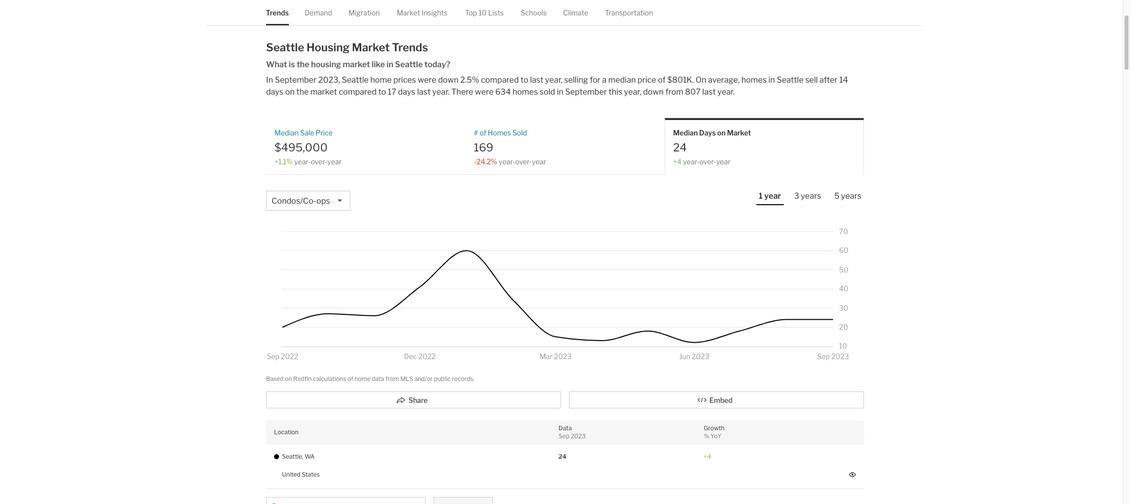 Task type: vqa. For each thing, say whether or not it's contained in the screenshot.
Monica,
no



Task type: locate. For each thing, give the bounding box(es) containing it.
24 inside median days on market 24 +4 year-over-year
[[673, 141, 687, 154]]

1 horizontal spatial +4
[[704, 453, 711, 460]]

home down like on the left top of the page
[[370, 75, 392, 85]]

homes left sold
[[513, 87, 538, 97]]

1 horizontal spatial last
[[530, 75, 543, 85]]

0 horizontal spatial years
[[801, 191, 821, 201]]

0 vertical spatial homes
[[741, 75, 767, 85]]

1 horizontal spatial to
[[521, 75, 528, 85]]

+1.1%
[[275, 157, 293, 166]]

over- inside median sale price $495,000 +1.1% year-over-year
[[311, 157, 327, 166]]

demand link
[[305, 0, 332, 26]]

1 horizontal spatial in
[[557, 87, 564, 97]]

homes
[[741, 75, 767, 85], [513, 87, 538, 97]]

median left days
[[673, 129, 698, 137]]

homes right 'average,'
[[741, 75, 767, 85]]

2 year- from the left
[[499, 157, 515, 166]]

in september 2023, seattle home prices were down 2.5% compared to last year, selling for a median price of $801k. on average, homes in seattle sell after 14 days on the market compared to 17 days last year. there were 634 homes sold in september this year, down from 807 last year.
[[266, 75, 848, 97]]

market up like on the left top of the page
[[352, 41, 390, 54]]

median
[[275, 129, 299, 137], [673, 129, 698, 137]]

1 year- from the left
[[294, 157, 311, 166]]

in right like on the left top of the page
[[387, 60, 393, 69]]

0 vertical spatial year,
[[545, 75, 563, 85]]

on right days
[[717, 129, 726, 137]]

years right the '3'
[[801, 191, 821, 201]]

0 horizontal spatial from
[[386, 375, 399, 383]]

Add Location search field
[[266, 497, 426, 504]]

market right days
[[727, 129, 751, 137]]

year- inside median days on market 24 +4 year-over-year
[[683, 157, 700, 166]]

home left data
[[355, 375, 371, 383]]

data sep 2023
[[559, 424, 586, 440]]

1 horizontal spatial year,
[[624, 87, 641, 97]]

0 horizontal spatial market
[[310, 87, 337, 97]]

from
[[665, 87, 683, 97], [386, 375, 399, 383]]

1 horizontal spatial market
[[343, 60, 370, 69]]

calculations
[[313, 375, 346, 383]]

september down is
[[275, 75, 317, 85]]

year- down $495,000 on the left top of the page
[[294, 157, 311, 166]]

median inside median days on market 24 +4 year-over-year
[[673, 129, 698, 137]]

the
[[297, 60, 309, 69], [296, 87, 309, 97]]

trends
[[266, 8, 289, 17], [392, 41, 428, 54]]

years inside 5 years button
[[841, 191, 862, 201]]

0 horizontal spatial trends
[[266, 8, 289, 17]]

24
[[673, 141, 687, 154], [559, 453, 566, 460]]

14
[[839, 75, 848, 85]]

2 horizontal spatial over-
[[700, 157, 716, 166]]

year, up sold
[[545, 75, 563, 85]]

trends link
[[266, 0, 289, 26]]

over- down $495,000 on the left top of the page
[[311, 157, 327, 166]]

last up sold
[[530, 75, 543, 85]]

5
[[834, 191, 840, 201]]

year-
[[294, 157, 311, 166], [499, 157, 515, 166], [683, 157, 700, 166]]

days
[[266, 87, 284, 97], [398, 87, 415, 97]]

over- inside # of homes sold 169 -24.2% year-over-year
[[515, 157, 532, 166]]

2 horizontal spatial of
[[658, 75, 666, 85]]

year. down 'average,'
[[718, 87, 735, 97]]

1 vertical spatial year,
[[624, 87, 641, 97]]

2 median from the left
[[673, 129, 698, 137]]

market
[[343, 60, 370, 69], [310, 87, 337, 97]]

this
[[609, 87, 622, 97]]

market down 2023,
[[310, 87, 337, 97]]

of right #
[[480, 129, 486, 137]]

1 vertical spatial compared
[[339, 87, 377, 97]]

1 vertical spatial home
[[355, 375, 371, 383]]

lists
[[488, 8, 504, 17]]

2 horizontal spatial in
[[769, 75, 775, 85]]

1 horizontal spatial compared
[[481, 75, 519, 85]]

0 horizontal spatial last
[[417, 87, 431, 97]]

year- down days
[[683, 157, 700, 166]]

what
[[266, 60, 287, 69]]

price
[[638, 75, 656, 85]]

0 horizontal spatial year-
[[294, 157, 311, 166]]

united states
[[282, 471, 320, 478]]

2 years from the left
[[841, 191, 862, 201]]

year.
[[432, 87, 450, 97], [718, 87, 735, 97]]

0 vertical spatial of
[[658, 75, 666, 85]]

years
[[801, 191, 821, 201], [841, 191, 862, 201]]

2 horizontal spatial year-
[[683, 157, 700, 166]]

0 vertical spatial down
[[438, 75, 459, 85]]

market left the insights
[[397, 8, 420, 17]]

1 vertical spatial the
[[296, 87, 309, 97]]

in
[[266, 75, 273, 85]]

years inside 3 years button
[[801, 191, 821, 201]]

0 vertical spatial in
[[387, 60, 393, 69]]

year,
[[545, 75, 563, 85], [624, 87, 641, 97]]

0 horizontal spatial of
[[348, 375, 353, 383]]

compared down what is the housing market like in seattle today?
[[339, 87, 377, 97]]

1 horizontal spatial year-
[[499, 157, 515, 166]]

of right price on the top right of page
[[658, 75, 666, 85]]

2 horizontal spatial last
[[702, 87, 716, 97]]

public
[[434, 375, 451, 383]]

1 vertical spatial were
[[475, 87, 494, 97]]

1 median from the left
[[275, 129, 299, 137]]

were
[[418, 75, 436, 85], [475, 87, 494, 97]]

0 horizontal spatial +4
[[673, 157, 682, 166]]

year. left there
[[432, 87, 450, 97]]

1 vertical spatial 24
[[559, 453, 566, 460]]

1 years from the left
[[801, 191, 821, 201]]

$495,000
[[275, 141, 328, 154]]

of right calculations
[[348, 375, 353, 383]]

1 vertical spatial in
[[769, 75, 775, 85]]

last down 'today?'
[[417, 87, 431, 97]]

1 horizontal spatial days
[[398, 87, 415, 97]]

0 vertical spatial from
[[665, 87, 683, 97]]

down down price on the top right of page
[[643, 87, 664, 97]]

1 vertical spatial market
[[310, 87, 337, 97]]

0 vertical spatial on
[[285, 87, 295, 97]]

of inside # of homes sold 169 -24.2% year-over-year
[[480, 129, 486, 137]]

embed button
[[569, 391, 864, 408]]

0 vertical spatial trends
[[266, 8, 289, 17]]

in left sell
[[769, 75, 775, 85]]

home
[[370, 75, 392, 85], [355, 375, 371, 383]]

years right 5
[[841, 191, 862, 201]]

1 horizontal spatial median
[[673, 129, 698, 137]]

years for 3 years
[[801, 191, 821, 201]]

1 horizontal spatial september
[[565, 87, 607, 97]]

+4
[[673, 157, 682, 166], [704, 453, 711, 460]]

3 years button
[[792, 191, 824, 204]]

the inside in september 2023, seattle home prices were down 2.5% compared to last year, selling for a median price of $801k. on average, homes in seattle sell after 14 days on the market compared to 17 days last year. there were 634 homes sold in september this year, down from 807 last year.
[[296, 87, 309, 97]]

2 over- from the left
[[515, 157, 532, 166]]

3 years
[[794, 191, 821, 201]]

0 horizontal spatial to
[[378, 87, 386, 97]]

%
[[704, 433, 709, 440]]

1 vertical spatial on
[[717, 129, 726, 137]]

0 vertical spatial 24
[[673, 141, 687, 154]]

0 horizontal spatial homes
[[513, 87, 538, 97]]

over- down sold
[[515, 157, 532, 166]]

0 horizontal spatial over-
[[311, 157, 327, 166]]

homes
[[488, 129, 511, 137]]

1 vertical spatial trends
[[392, 41, 428, 54]]

1 horizontal spatial homes
[[741, 75, 767, 85]]

schools link
[[521, 0, 547, 26]]

from right data
[[386, 375, 399, 383]]

year, down median
[[624, 87, 641, 97]]

over-
[[311, 157, 327, 166], [515, 157, 532, 166], [700, 157, 716, 166]]

0 vertical spatial market
[[397, 8, 420, 17]]

year- right the 24.2%
[[499, 157, 515, 166]]

year- inside # of homes sold 169 -24.2% year-over-year
[[499, 157, 515, 166]]

compared up 634 on the top left of page
[[481, 75, 519, 85]]

2.5%
[[460, 75, 479, 85]]

2 vertical spatial of
[[348, 375, 353, 383]]

634
[[495, 87, 511, 97]]

on
[[696, 75, 706, 85]]

yoy
[[711, 433, 722, 440]]

sold
[[540, 87, 555, 97]]

in
[[387, 60, 393, 69], [769, 75, 775, 85], [557, 87, 564, 97]]

0 horizontal spatial median
[[275, 129, 299, 137]]

1 horizontal spatial were
[[475, 87, 494, 97]]

on down is
[[285, 87, 295, 97]]

2 year. from the left
[[718, 87, 735, 97]]

0 horizontal spatial down
[[438, 75, 459, 85]]

last down on
[[702, 87, 716, 97]]

compared
[[481, 75, 519, 85], [339, 87, 377, 97]]

1 vertical spatial of
[[480, 129, 486, 137]]

1 vertical spatial +4
[[704, 453, 711, 460]]

1 horizontal spatial from
[[665, 87, 683, 97]]

median up $495,000 on the left top of the page
[[275, 129, 299, 137]]

over- inside median days on market 24 +4 year-over-year
[[700, 157, 716, 166]]

of
[[658, 75, 666, 85], [480, 129, 486, 137], [348, 375, 353, 383]]

1 over- from the left
[[311, 157, 327, 166]]

market down seattle housing market trends
[[343, 60, 370, 69]]

down up there
[[438, 75, 459, 85]]

0 horizontal spatial market
[[352, 41, 390, 54]]

year
[[327, 157, 342, 166], [532, 157, 546, 166], [716, 157, 731, 166], [764, 191, 781, 201]]

1 vertical spatial down
[[643, 87, 664, 97]]

redfin
[[293, 375, 312, 383]]

3 over- from the left
[[700, 157, 716, 166]]

median days on market 24 +4 year-over-year
[[673, 129, 751, 166]]

price
[[316, 129, 333, 137]]

trends up 'today?'
[[392, 41, 428, 54]]

days down in
[[266, 87, 284, 97]]

1 vertical spatial market
[[352, 41, 390, 54]]

climate
[[563, 8, 589, 17]]

median for 24
[[673, 129, 698, 137]]

0 horizontal spatial year.
[[432, 87, 450, 97]]

1 horizontal spatial year.
[[718, 87, 735, 97]]

transportation link
[[605, 0, 653, 26]]

#
[[474, 129, 478, 137]]

1 vertical spatial september
[[565, 87, 607, 97]]

over- down days
[[700, 157, 716, 166]]

like
[[372, 60, 385, 69]]

0 vertical spatial september
[[275, 75, 317, 85]]

condos/co-
[[272, 196, 316, 206]]

0 horizontal spatial were
[[418, 75, 436, 85]]

september
[[275, 75, 317, 85], [565, 87, 607, 97]]

1 horizontal spatial years
[[841, 191, 862, 201]]

days
[[699, 129, 716, 137]]

2 vertical spatial on
[[285, 375, 292, 383]]

were left 634 on the top left of page
[[475, 87, 494, 97]]

from down $801k.
[[665, 87, 683, 97]]

0 horizontal spatial 24
[[559, 453, 566, 460]]

0 vertical spatial +4
[[673, 157, 682, 166]]

0 horizontal spatial days
[[266, 87, 284, 97]]

0 vertical spatial compared
[[481, 75, 519, 85]]

median inside median sale price $495,000 +1.1% year-over-year
[[275, 129, 299, 137]]

1 horizontal spatial 24
[[673, 141, 687, 154]]

1 days from the left
[[266, 87, 284, 97]]

seattle down what is the housing market like in seattle today?
[[342, 75, 369, 85]]

17
[[388, 87, 396, 97]]

based
[[266, 375, 284, 383]]

seattle, wa
[[282, 453, 315, 460]]

records.
[[452, 375, 475, 383]]

3
[[794, 191, 799, 201]]

3 year- from the left
[[683, 157, 700, 166]]

embed
[[709, 396, 733, 404]]

1 horizontal spatial of
[[480, 129, 486, 137]]

were down 'today?'
[[418, 75, 436, 85]]

last
[[530, 75, 543, 85], [417, 87, 431, 97], [702, 87, 716, 97]]

days down prices at the top
[[398, 87, 415, 97]]

seattle up prices at the top
[[395, 60, 423, 69]]

on right based
[[285, 375, 292, 383]]

0 horizontal spatial september
[[275, 75, 317, 85]]

2 vertical spatial market
[[727, 129, 751, 137]]

trends left demand
[[266, 8, 289, 17]]

5 years
[[834, 191, 862, 201]]

september down for
[[565, 87, 607, 97]]

in right sold
[[557, 87, 564, 97]]

1 horizontal spatial over-
[[515, 157, 532, 166]]

1 horizontal spatial trends
[[392, 41, 428, 54]]

1 vertical spatial from
[[386, 375, 399, 383]]

+4 inside median days on market 24 +4 year-over-year
[[673, 157, 682, 166]]

2 horizontal spatial market
[[727, 129, 751, 137]]

0 vertical spatial home
[[370, 75, 392, 85]]

sale
[[300, 129, 314, 137]]



Task type: describe. For each thing, give the bounding box(es) containing it.
climate link
[[563, 0, 589, 26]]

1 horizontal spatial market
[[397, 8, 420, 17]]

seattle left sell
[[777, 75, 804, 85]]

5 years button
[[832, 191, 864, 204]]

migration
[[349, 8, 380, 17]]

median sale price $495,000 +1.1% year-over-year
[[275, 129, 342, 166]]

2 vertical spatial in
[[557, 87, 564, 97]]

sold
[[513, 129, 527, 137]]

transportation
[[605, 8, 653, 17]]

what is the housing market like in seattle today?
[[266, 60, 450, 69]]

market insights link
[[397, 0, 448, 26]]

2023,
[[318, 75, 340, 85]]

states
[[302, 471, 320, 478]]

location
[[274, 428, 299, 436]]

0 vertical spatial were
[[418, 75, 436, 85]]

top 10 lists link
[[465, 0, 504, 26]]

schools
[[521, 8, 547, 17]]

is
[[289, 60, 295, 69]]

year inside button
[[764, 191, 781, 201]]

growth % yoy
[[704, 424, 725, 440]]

1 vertical spatial to
[[378, 87, 386, 97]]

1 year button
[[756, 191, 784, 205]]

year inside median sale price $495,000 +1.1% year-over-year
[[327, 157, 342, 166]]

based on redfin calculations of home data from mls and/or public records.
[[266, 375, 475, 383]]

condos/co-ops
[[272, 196, 330, 206]]

ops
[[316, 196, 330, 206]]

0 horizontal spatial in
[[387, 60, 393, 69]]

sell
[[805, 75, 818, 85]]

24.2%
[[477, 157, 497, 166]]

-
[[474, 157, 477, 166]]

insights
[[422, 8, 448, 17]]

0 vertical spatial the
[[297, 60, 309, 69]]

prices
[[393, 75, 416, 85]]

10
[[479, 8, 487, 17]]

# of homes sold 169 -24.2% year-over-year
[[474, 129, 546, 166]]

year inside # of homes sold 169 -24.2% year-over-year
[[532, 157, 546, 166]]

$801k.
[[667, 75, 694, 85]]

0 vertical spatial to
[[521, 75, 528, 85]]

housing
[[311, 60, 341, 69]]

wa
[[305, 453, 315, 460]]

from inside in september 2023, seattle home prices were down 2.5% compared to last year, selling for a median price of $801k. on average, homes in seattle sell after 14 days on the market compared to 17 days last year. there were 634 homes sold in september this year, down from 807 last year.
[[665, 87, 683, 97]]

seattle up is
[[266, 41, 304, 54]]

data
[[559, 424, 572, 432]]

home inside in september 2023, seattle home prices were down 2.5% compared to last year, selling for a median price of $801k. on average, homes in seattle sell after 14 days on the market compared to 17 days last year. there were 634 homes sold in september this year, down from 807 last year.
[[370, 75, 392, 85]]

and/or
[[414, 375, 433, 383]]

seattle housing market trends
[[266, 41, 428, 54]]

market inside median days on market 24 +4 year-over-year
[[727, 129, 751, 137]]

sep
[[559, 433, 569, 440]]

0 horizontal spatial compared
[[339, 87, 377, 97]]

year inside median days on market 24 +4 year-over-year
[[716, 157, 731, 166]]

share
[[408, 396, 428, 404]]

average,
[[708, 75, 740, 85]]

share button
[[266, 391, 561, 408]]

selling
[[564, 75, 588, 85]]

migration link
[[349, 0, 380, 26]]

0 vertical spatial market
[[343, 60, 370, 69]]

top
[[465, 8, 477, 17]]

years for 5 years
[[841, 191, 862, 201]]

2023
[[571, 433, 586, 440]]

growth
[[704, 424, 725, 432]]

on inside median days on market 24 +4 year-over-year
[[717, 129, 726, 137]]

median
[[608, 75, 636, 85]]

2 days from the left
[[398, 87, 415, 97]]

for
[[590, 75, 601, 85]]

market inside in september 2023, seattle home prices were down 2.5% compared to last year, selling for a median price of $801k. on average, homes in seattle sell after 14 days on the market compared to 17 days last year. there were 634 homes sold in september this year, down from 807 last year.
[[310, 87, 337, 97]]

top 10 lists
[[465, 8, 504, 17]]

on inside in september 2023, seattle home prices were down 2.5% compared to last year, selling for a median price of $801k. on average, homes in seattle sell after 14 days on the market compared to 17 days last year. there were 634 homes sold in september this year, down from 807 last year.
[[285, 87, 295, 97]]

median for $495,000
[[275, 129, 299, 137]]

a
[[602, 75, 607, 85]]

1 vertical spatial homes
[[513, 87, 538, 97]]

after
[[820, 75, 838, 85]]

today?
[[424, 60, 450, 69]]

1
[[759, 191, 763, 201]]

of inside in september 2023, seattle home prices were down 2.5% compared to last year, selling for a median price of $801k. on average, homes in seattle sell after 14 days on the market compared to 17 days last year. there were 634 homes sold in september this year, down from 807 last year.
[[658, 75, 666, 85]]

housing
[[307, 41, 350, 54]]

0 horizontal spatial year,
[[545, 75, 563, 85]]

mls
[[400, 375, 413, 383]]

169
[[474, 141, 493, 154]]

year- inside median sale price $495,000 +1.1% year-over-year
[[294, 157, 311, 166]]

market insights
[[397, 8, 448, 17]]

1 horizontal spatial down
[[643, 87, 664, 97]]

there
[[451, 87, 473, 97]]

data
[[372, 375, 384, 383]]

seattle,
[[282, 453, 303, 460]]

807
[[685, 87, 701, 97]]

1 year. from the left
[[432, 87, 450, 97]]

demand
[[305, 8, 332, 17]]

1 year
[[759, 191, 781, 201]]

united
[[282, 471, 301, 478]]



